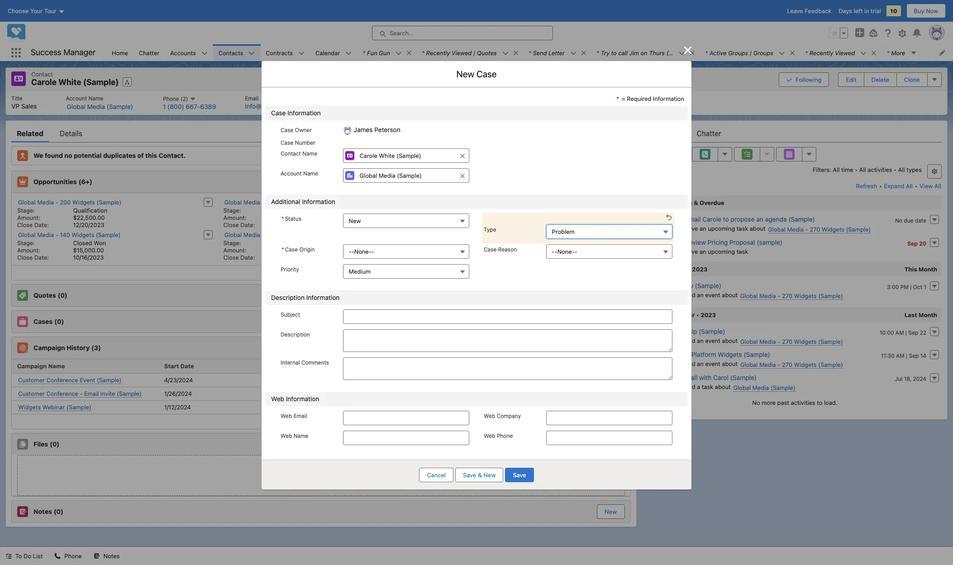 Task type: locate. For each thing, give the bounding box(es) containing it.
1 vertical spatial closed
[[73, 239, 92, 247]]

0 vertical spatial new button
[[598, 315, 625, 329]]

amount: for $40,000.00 close date:
[[430, 214, 453, 221]]

quotes
[[477, 49, 497, 56], [34, 292, 56, 299]]

0 vertical spatial type
[[484, 227, 497, 233]]

date: inside $5,000.00 close date:
[[241, 221, 255, 228]]

web
[[271, 395, 284, 403], [281, 413, 292, 420], [484, 413, 496, 420], [281, 433, 292, 440], [484, 433, 496, 440]]

am for sync up (sample)
[[896, 329, 905, 336]]

customer conference - email invite (sample) link
[[18, 390, 142, 398]]

4 had from the top
[[686, 383, 696, 391]]

phone inside button
[[64, 553, 82, 560]]

email up other
[[313, 390, 328, 398]]

0 vertical spatial conference
[[46, 377, 78, 384]]

duplicates
[[103, 152, 136, 159]]

campaign down campaign history (3)
[[17, 363, 47, 370]]

(sample)
[[667, 49, 692, 56], [83, 77, 119, 87], [107, 103, 133, 110], [97, 199, 121, 206], [303, 199, 328, 206], [789, 215, 815, 223], [847, 226, 871, 233], [96, 231, 121, 238], [305, 231, 330, 238], [509, 231, 533, 238], [695, 282, 722, 290], [819, 292, 844, 300], [699, 328, 726, 335], [819, 338, 844, 345], [744, 351, 771, 358], [819, 361, 844, 368], [731, 374, 757, 382], [97, 377, 122, 384], [771, 384, 796, 391], [117, 390, 142, 397], [67, 404, 91, 411]]

date: for $15,000.00 close date:
[[34, 254, 49, 261]]

Web Name text field
[[343, 431, 470, 446]]

| right pm
[[911, 284, 912, 291]]

delete
[[872, 76, 890, 83]]

2 --none-- from the left
[[552, 248, 578, 256]]

trial
[[871, 7, 882, 14]]

2023 for october  •  2023
[[693, 266, 708, 273]]

task inside the you have an upcoming task about global media - 270 widgets (sample)
[[737, 225, 749, 232]]

amount: down $5,000.00 close date:
[[224, 247, 247, 254]]

text default image inside notes button
[[94, 554, 100, 560]]

intro
[[673, 374, 686, 382]]

phone down web company
[[497, 433, 513, 440]]

2 vertical spatial sep
[[910, 353, 919, 359]]

qualification amount: down 200
[[17, 207, 107, 221]]

web for web name
[[281, 433, 292, 440]]

phone
[[497, 433, 513, 440], [64, 553, 82, 560]]

0 vertical spatial activities
[[868, 166, 893, 173]]

2 event from the top
[[706, 337, 721, 344]]

Account Name text field
[[343, 169, 470, 183]]

- inside the you have an upcoming task about global media - 270 widgets (sample)
[[806, 226, 809, 233]]

group
[[830, 28, 849, 38]]

notes element
[[11, 501, 631, 523]]

save right save & new button
[[513, 472, 526, 479]]

1 horizontal spatial activities
[[868, 166, 893, 173]]

an down platform
[[697, 360, 704, 367]]

no left 'more'
[[753, 399, 761, 406]]

(sample) inside the you had a task about global media (sample)
[[771, 384, 796, 391]]

amount: for $52,500.00 close date:
[[224, 247, 247, 254]]

quotes inside list item
[[477, 49, 497, 56]]

1 --none-- from the left
[[349, 248, 374, 256]]

2 customer from the top
[[18, 390, 45, 397]]

amount: down global media - 250 widgets (sample) link
[[224, 214, 247, 221]]

following
[[796, 76, 822, 83]]

none- up medium
[[354, 248, 372, 256]]

widgets inside global media - 250 widgets (sample) link
[[279, 199, 301, 206]]

review for review (sample)
[[673, 282, 694, 290]]

had for demo
[[686, 360, 696, 367]]

1 horizontal spatial chatter link
[[697, 124, 722, 142]]

event image
[[658, 282, 668, 293], [658, 328, 668, 339]]

stage: inside the global media - 200 widgets (sample) element
[[17, 207, 35, 214]]

1 sent from the top
[[462, 377, 475, 384]]

event image left sync in the bottom right of the page
[[658, 328, 668, 339]]

task right a
[[702, 383, 714, 391]]

name down number at the left top of the page
[[303, 150, 317, 157]]

--none-- inside case origin, --none-- button
[[349, 248, 374, 256]]

email down web information
[[294, 413, 307, 420]]

1 vertical spatial to
[[724, 215, 729, 223]]

0 vertical spatial 1
[[163, 103, 166, 111]]

0 vertical spatial phone
[[497, 433, 513, 440]]

2 save from the left
[[513, 472, 526, 479]]

• up sync up (sample)
[[697, 311, 700, 319]]

stage: inside global media - 180 widgets (sample) element
[[430, 239, 448, 247]]

0 vertical spatial review
[[686, 238, 706, 246]]

1 vertical spatial phone
[[64, 553, 82, 560]]

have inside the you have an upcoming task about global media - 270 widgets (sample)
[[686, 225, 699, 232]]

activities right 'past'
[[791, 399, 816, 406]]

qualification inside the global media - 200 widgets (sample) element
[[73, 207, 107, 214]]

widgets inside global media - 200 widgets (sample) link
[[72, 199, 95, 206]]

* for * recently viewed | quotes
[[422, 49, 425, 56]]

notes for notes
[[104, 553, 120, 560]]

task down proposal
[[737, 248, 749, 255]]

type
[[484, 227, 497, 233], [313, 363, 328, 370]]

filters:
[[813, 166, 832, 173]]

success
[[31, 48, 61, 57]]

close inside $5,000.00 close date:
[[224, 221, 239, 228]]

contact
[[31, 71, 53, 78], [281, 150, 301, 157]]

closed for $5,000.00
[[279, 207, 299, 214]]

10/3/2023
[[486, 254, 514, 261]]

groups
[[729, 49, 749, 56], [754, 49, 774, 56]]

name down the web email
[[294, 433, 309, 440]]

files
[[34, 441, 48, 448], [605, 441, 617, 448]]

demo platform widgets (sample)
[[673, 351, 771, 358]]

you down sync in the bottom right of the page
[[674, 337, 684, 344]]

about inside the you had a task about global media (sample)
[[715, 383, 731, 391]]

negotiation
[[486, 239, 518, 247]]

carole right contact icon
[[31, 77, 57, 87]]

date: up global media - 140 widgets (sample)
[[34, 221, 49, 228]]

viewed up edit button
[[835, 49, 856, 56]]

2 viewed from the left
[[835, 49, 856, 56]]

3 you had an event about global media - 270 widgets (sample) from the top
[[674, 360, 844, 368]]

1 task image from the top
[[658, 215, 668, 226]]

about inside the you have an upcoming task about global media - 270 widgets (sample)
[[750, 225, 766, 232]]

you had an event about global media - 270 widgets (sample) for (sample)
[[674, 337, 844, 345]]

list containing vp sales
[[6, 91, 948, 115]]

$40,000.00
[[486, 214, 518, 221]]

case reason
[[484, 246, 517, 253]]

1 vertical spatial account
[[281, 170, 302, 177]]

list containing home
[[106, 44, 954, 61]]

Status, New button
[[343, 214, 470, 228]]

5 you from the top
[[674, 360, 684, 367]]

0 horizontal spatial phone
[[64, 553, 82, 560]]

list
[[106, 44, 954, 61], [6, 91, 948, 115]]

amount: inside the global media - 200 widgets (sample) element
[[17, 214, 40, 221]]

Contact Name text field
[[343, 149, 470, 163]]

calendar list item
[[310, 44, 357, 61]]

0 vertical spatial event
[[706, 291, 721, 299]]

an for no due date
[[700, 225, 707, 232]]

text default image for try to call jim on thurs (sample)
[[690, 50, 696, 56]]

clone
[[905, 76, 921, 83]]

new button
[[598, 315, 625, 329], [598, 505, 624, 519]]

qualification amount: up 180
[[430, 207, 520, 221]]

task image for email
[[658, 215, 668, 226]]

campaign history (3)
[[34, 344, 101, 352]]

won down 'additional information'
[[300, 207, 312, 214]]

1 save from the left
[[463, 472, 476, 479]]

to inside list item
[[612, 49, 617, 56]]

text default image right 'phone' button
[[94, 554, 100, 560]]

conference down "customer conference event (sample)" link
[[46, 390, 78, 397]]

an up the you have an upcoming task about global media - 270 widgets (sample)
[[757, 215, 764, 223]]

sep left 22 on the bottom of page
[[909, 329, 919, 336]]

* up 10/6/2023
[[282, 246, 284, 253]]

new button inside notes element
[[598, 505, 624, 519]]

web down web company
[[484, 433, 496, 440]]

event image
[[658, 351, 668, 362]]

date: inside "$19,500.00 close date:"
[[447, 254, 462, 261]]

close for $19,500.00 close date:
[[430, 254, 445, 261]]

to do list button
[[0, 547, 48, 566]]

Case Reason button
[[546, 245, 673, 259]]

global media - 140 widgets (sample) link
[[18, 231, 121, 239]]

have up october  •  2023
[[686, 248, 699, 255]]

1 have from the top
[[686, 225, 699, 232]]

1 vertical spatial am
[[897, 353, 905, 359]]

4 you from the top
[[674, 337, 684, 344]]

files element
[[11, 433, 631, 497]]

1 upcoming from the top
[[708, 225, 735, 232]]

1 vertical spatial have
[[686, 248, 699, 255]]

save inside save button
[[513, 472, 526, 479]]

0 vertical spatial list
[[106, 44, 954, 61]]

0 horizontal spatial groups
[[729, 49, 749, 56]]

information for description information
[[306, 294, 340, 302]]

1 horizontal spatial closed
[[279, 207, 299, 214]]

close inside '$15,000.00 close date:'
[[17, 254, 33, 261]]

270 for sync up (sample)
[[783, 338, 793, 345]]

0 horizontal spatial account
[[66, 95, 87, 102]]

text default image left send
[[513, 50, 519, 56]]

1 vertical spatial campaign
[[17, 363, 47, 370]]

account for account name global media (sample)
[[66, 95, 87, 102]]

text default image for active groups | groups
[[790, 50, 796, 56]]

0 vertical spatial account
[[66, 95, 87, 102]]

1 (800) 667-6389 link
[[163, 103, 216, 111]]

0 vertical spatial no
[[896, 217, 903, 224]]

stage: for $52,500.00 close date:
[[224, 239, 241, 247]]

(0) inside files element
[[50, 441, 59, 448]]

0 vertical spatial call
[[619, 49, 628, 56]]

* right gun
[[422, 49, 425, 56]]

case for case owner
[[281, 127, 294, 133]]

call up a
[[688, 374, 698, 382]]

opportunities image
[[17, 176, 28, 187]]

to
[[612, 49, 617, 56], [724, 215, 729, 223], [817, 399, 823, 406]]

0 vertical spatial have
[[686, 225, 699, 232]]

0 vertical spatial notes
[[34, 508, 52, 516]]

0 vertical spatial &
[[694, 199, 699, 206]]

viewed down search... button
[[452, 49, 472, 56]]

1 new button from the top
[[598, 315, 625, 329]]

0 horizontal spatial closed won amount:
[[17, 239, 106, 254]]

0 horizontal spatial call
[[619, 49, 628, 56]]

(0) for files (0)
[[50, 441, 59, 448]]

no
[[896, 217, 903, 224], [753, 399, 761, 406]]

pm
[[901, 284, 909, 291]]

| for sync up (sample)
[[906, 329, 907, 336]]

close inside $52,500.00 close date:
[[224, 254, 239, 261]]

0 vertical spatial campaign
[[34, 344, 65, 352]]

email info@salesforce.com
[[245, 95, 306, 110]]

jul
[[896, 376, 903, 382]]

1 conference from the top
[[46, 377, 78, 384]]

* for * fun gun
[[363, 49, 366, 56]]

10
[[891, 7, 898, 14]]

1 horizontal spatial closed won amount:
[[224, 207, 312, 221]]

upcoming inside the you have an upcoming task about global media - 270 widgets (sample)
[[708, 225, 735, 232]]

case owner
[[281, 127, 312, 133]]

• left expand on the right top
[[880, 182, 883, 190]]

notes right 'phone' button
[[104, 553, 120, 560]]

Case Origin, --None-- button
[[343, 245, 470, 259]]

0 horizontal spatial save
[[463, 472, 476, 479]]

notes inside button
[[104, 553, 120, 560]]

closed inside global media - 140 widgets (sample) element
[[73, 239, 92, 247]]

all right 'time'
[[860, 166, 867, 173]]

event image down october
[[658, 282, 668, 293]]

Internal Comments text field
[[343, 358, 673, 381]]

close inside $40,000.00 close date:
[[430, 221, 445, 228]]

tab list containing related
[[11, 124, 631, 142]]

conference for -
[[46, 390, 78, 397]]

0 vertical spatial you had an event about global media - 270 widgets (sample)
[[674, 291, 844, 300]]

(0) for notes (0)
[[54, 508, 63, 516]]

won inside global media - 140 widgets (sample) element
[[94, 239, 106, 247]]

about for platform
[[722, 360, 738, 367]]

2 vertical spatial task
[[702, 383, 714, 391]]

close
[[17, 221, 33, 228], [224, 221, 239, 228], [430, 221, 445, 228], [17, 254, 33, 261], [224, 254, 239, 261], [430, 254, 445, 261]]

0 vertical spatial am
[[896, 329, 905, 336]]

contacts list item
[[213, 44, 261, 61]]

web for web information
[[271, 395, 284, 403]]

0 horizontal spatial chatter
[[139, 49, 159, 56]]

1 horizontal spatial --none--
[[552, 248, 578, 256]]

* left status
[[282, 216, 284, 222]]

save inside save & new button
[[463, 472, 476, 479]]

0 horizontal spatial qualification amount:
[[17, 207, 107, 221]]

case down * recently viewed | quotes
[[477, 69, 497, 79]]

no more past activities to load. status
[[648, 399, 942, 406]]

2 recently from the left
[[810, 49, 834, 56]]

| left the 14
[[907, 353, 908, 359]]

2 month from the top
[[919, 311, 938, 319]]

save right cancel
[[463, 472, 476, 479]]

amount: for $22,500.00 close date:
[[17, 214, 40, 221]]

1 horizontal spatial files
[[605, 441, 617, 448]]

6 you from the top
[[674, 383, 684, 391]]

you had a task about global media (sample)
[[674, 383, 796, 391]]

you for no
[[674, 225, 684, 232]]

email up info@salesforce.com link at top
[[245, 95, 259, 102]]

2 you had an event about global media - 270 widgets (sample) from the top
[[674, 337, 844, 345]]

last
[[905, 311, 918, 319]]

task image
[[658, 374, 668, 385]]

1 horizontal spatial &
[[694, 199, 699, 206]]

text default image
[[513, 50, 519, 56], [690, 50, 696, 56], [871, 50, 878, 56], [55, 554, 61, 560]]

you for 11:30
[[674, 360, 684, 367]]

case up 10/6/2023
[[285, 246, 298, 253]]

email inside email info@salesforce.com
[[245, 95, 259, 102]]

date: for $19,500.00 close date:
[[447, 254, 462, 261]]

--none-- up medium
[[349, 248, 374, 256]]

case left owner
[[281, 127, 294, 133]]

2 vertical spatial you had an event about global media - 270 widgets (sample)
[[674, 360, 844, 368]]

1 list item from the left
[[357, 44, 417, 61]]

2 vertical spatial event
[[706, 360, 721, 367]]

to right try
[[612, 49, 617, 56]]

closed won amount: down 250
[[224, 207, 312, 221]]

1 vertical spatial month
[[919, 311, 938, 319]]

you down upcoming
[[674, 225, 684, 232]]

0 vertical spatial chatter link
[[134, 44, 165, 61]]

2 list item from the left
[[417, 44, 523, 61]]

carol
[[714, 374, 729, 382]]

global media (sample) link down carole white (sample)
[[67, 103, 133, 111]]

=
[[622, 95, 626, 102]]

new button for cases (0)
[[598, 315, 625, 329]]

sep left 20
[[908, 240, 918, 247]]

had left a
[[686, 383, 696, 391]]

1 horizontal spatial account
[[281, 170, 302, 177]]

notes up list
[[34, 508, 52, 516]]

1 horizontal spatial none-
[[558, 248, 575, 256]]

case up 10/3/2023
[[484, 246, 497, 253]]

customer for customer conference event (sample)
[[18, 377, 45, 384]]

refresh button
[[856, 179, 878, 193]]

text default image up following button
[[790, 50, 796, 56]]

status element
[[458, 359, 607, 374]]

0 horizontal spatial to
[[612, 49, 617, 56]]

0 vertical spatial contact
[[31, 71, 53, 78]]

0 horizontal spatial viewed
[[452, 49, 472, 56]]

thurs
[[649, 49, 665, 56]]

web for web phone
[[484, 433, 496, 440]]

2 conference from the top
[[46, 390, 78, 397]]

closed won amount: inside global media - 140 widgets (sample) element
[[17, 239, 106, 254]]

upcoming up the pricing
[[708, 225, 735, 232]]

(800)
[[168, 103, 184, 111]]

1 had from the top
[[686, 291, 696, 299]]

3 you from the top
[[674, 291, 684, 299]]

intro call with carol (sample)
[[673, 374, 757, 382]]

1 none- from the left
[[354, 248, 372, 256]]

date: inside $22,500.00 close date:
[[34, 221, 49, 228]]

in
[[865, 7, 870, 14]]

widgets inside "global media - 1750 widgets (sample)" link
[[281, 231, 304, 238]]

0 horizontal spatial none-
[[354, 248, 372, 256]]

widgets inside the global media - 180 widgets (sample) link
[[484, 231, 507, 238]]

list item
[[357, 44, 417, 61], [417, 44, 523, 61], [523, 44, 591, 61], [591, 44, 700, 61], [700, 44, 800, 61], [800, 44, 882, 61]]

2 horizontal spatial qualification amount:
[[430, 207, 520, 221]]

jul 18, 2024
[[896, 376, 927, 382]]

am right 11:30
[[897, 353, 905, 359]]

1 vertical spatial event image
[[658, 328, 668, 339]]

1 customer from the top
[[18, 377, 45, 384]]

customer
[[18, 377, 45, 384], [18, 390, 45, 397]]

contact down case number
[[281, 150, 301, 157]]

name for contact name
[[303, 150, 317, 157]]

you for jul
[[674, 383, 684, 391]]

task image
[[658, 215, 668, 226], [658, 239, 668, 249]]

0 horizontal spatial type
[[313, 363, 328, 370]]

1 event image from the top
[[658, 282, 668, 293]]

2 event image from the top
[[658, 328, 668, 339]]

qualification amount: down '1750'
[[224, 239, 314, 254]]

1 horizontal spatial type
[[484, 227, 497, 233]]

web down responded
[[484, 413, 496, 420]]

qualification amount: for $52,500.00
[[224, 239, 314, 254]]

--none-- inside case reason button
[[552, 248, 578, 256]]

quotes up new case
[[477, 49, 497, 56]]

2 upcoming from the top
[[708, 248, 735, 255]]

2 you from the top
[[674, 248, 684, 255]]

upcoming down the pricing
[[708, 248, 735, 255]]

0 horizontal spatial qualification
[[73, 207, 107, 214]]

notes inside related tab panel
[[34, 508, 52, 516]]

type right 180
[[484, 227, 497, 233]]

2 sent from the top
[[462, 390, 475, 398]]

3:00
[[888, 284, 899, 291]]

new inside notes element
[[605, 508, 617, 516]]

0 vertical spatial description
[[271, 294, 305, 302]]

* try to call jim on thurs (sample)
[[597, 49, 692, 56]]

& for upcoming
[[694, 199, 699, 206]]

1 horizontal spatial save
[[513, 472, 526, 479]]

details link
[[60, 124, 82, 142]]

event for platform
[[706, 360, 721, 367]]

date: down "global media - 1750 widgets (sample)" link
[[241, 254, 255, 261]]

2 new button from the top
[[598, 505, 624, 519]]

stage: for $40,000.00 close date:
[[430, 207, 448, 214]]

* left send
[[529, 49, 531, 56]]

& inside button
[[478, 472, 482, 479]]

days left in trial
[[839, 7, 882, 14]]

1 vertical spatial description
[[281, 332, 310, 338]]

0 vertical spatial quotes
[[477, 49, 497, 56]]

date: inside $40,000.00 close date:
[[447, 221, 462, 228]]

text default image
[[406, 50, 412, 56], [581, 50, 587, 56], [790, 50, 796, 56], [5, 554, 12, 560], [94, 554, 100, 560]]

270 for review (sample)
[[783, 292, 793, 300]]

1 vertical spatial closed won amount:
[[17, 239, 106, 254]]

1 inside list
[[163, 103, 166, 111]]

month right 'this'
[[919, 266, 938, 273]]

none- inside case reason button
[[558, 248, 575, 256]]

call left "jim"
[[619, 49, 628, 56]]

0 vertical spatial closed
[[279, 207, 299, 214]]

& inside dropdown button
[[694, 199, 699, 206]]

0 vertical spatial upcoming
[[708, 225, 735, 232]]

1 viewed from the left
[[452, 49, 472, 56]]

tab list
[[11, 124, 631, 142]]

2 task image from the top
[[658, 239, 668, 249]]

campaign name element
[[12, 359, 161, 374]]

6389
[[200, 103, 216, 111]]

global media (sample) link for about
[[734, 384, 796, 392]]

an inside the you have an upcoming task about global media - 270 widgets (sample)
[[700, 225, 707, 232]]

pricing
[[708, 238, 728, 246]]

1 horizontal spatial no
[[896, 217, 903, 224]]

stage:
[[17, 207, 35, 214], [224, 207, 241, 214], [430, 207, 448, 214], [17, 239, 35, 247], [224, 239, 241, 247], [430, 239, 448, 247]]

closed down additional
[[279, 207, 299, 214]]

2023 for september  •  2023
[[701, 311, 717, 319]]

viewed for * recently viewed
[[835, 49, 856, 56]]

active
[[710, 49, 727, 56]]

campaign for campaign history (3)
[[34, 344, 65, 352]]

date: down the global media - 140 widgets (sample) link
[[34, 254, 49, 261]]

web phone
[[484, 433, 513, 440]]

1 horizontal spatial 1
[[924, 284, 927, 291]]

1 recently from the left
[[426, 49, 450, 56]]

global media - 250 widgets (sample) link
[[224, 199, 328, 206]]

task image up october
[[658, 239, 668, 249]]

additional information
[[271, 198, 336, 206]]

phone left notes button
[[64, 553, 82, 560]]

1 you from the top
[[674, 225, 684, 232]]

& left overdue
[[694, 199, 699, 206]]

2 vertical spatial to
[[817, 399, 823, 406]]

1 month from the top
[[919, 266, 938, 273]]

you up october
[[674, 248, 684, 255]]

qualification amount: inside the global media - 200 widgets (sample) element
[[17, 207, 107, 221]]

(sample) inside list item
[[667, 49, 692, 56]]

you had an event about global media - 270 widgets (sample) for widgets
[[674, 360, 844, 368]]

2 horizontal spatial to
[[817, 399, 823, 406]]

have
[[686, 225, 699, 232], [686, 248, 699, 255]]

had down review (sample)
[[686, 291, 696, 299]]

1 vertical spatial no
[[753, 399, 761, 406]]

am right 10:00 on the bottom
[[896, 329, 905, 336]]

1 horizontal spatial call
[[688, 374, 698, 382]]

0 vertical spatial global media (sample) link
[[67, 103, 133, 111]]

month for this month
[[919, 266, 938, 273]]

(sample) inside account name global media (sample)
[[107, 103, 133, 110]]

* for * active groups | groups
[[705, 49, 708, 56]]

conference for event
[[46, 377, 78, 384]]

qualification up 10/17/2023 in the top of the page
[[486, 207, 520, 214]]

account inside account name global media (sample)
[[66, 95, 87, 102]]

Priority button
[[343, 265, 470, 279]]

qualification for $22,500.00 close date:
[[73, 207, 107, 214]]

account
[[66, 95, 87, 102], [281, 170, 302, 177]]

1 vertical spatial task
[[737, 248, 749, 255]]

2 had from the top
[[686, 337, 696, 344]]

qualification amount:
[[17, 207, 107, 221], [430, 207, 520, 221], [224, 239, 314, 254]]

edit button
[[839, 72, 865, 87]]

activities up "refresh" button
[[868, 166, 893, 173]]

notes for notes (0)
[[34, 508, 52, 516]]

1 horizontal spatial quotes
[[477, 49, 497, 56]]

upcoming
[[708, 225, 735, 232], [708, 248, 735, 255]]

qualification for $40,000.00 close date:
[[486, 207, 520, 214]]

sync
[[673, 328, 687, 335]]

files inside add files button
[[605, 441, 617, 448]]

1 vertical spatial quotes
[[34, 292, 56, 299]]

close inside $22,500.00 close date:
[[17, 221, 33, 228]]

1 you had an event about global media - 270 widgets (sample) from the top
[[674, 291, 844, 300]]

you inside the you had a task about global media (sample)
[[674, 383, 684, 391]]

none- inside button
[[354, 248, 372, 256]]

accounts list item
[[165, 44, 213, 61]]

1 vertical spatial &
[[478, 472, 482, 479]]

3 had from the top
[[686, 360, 696, 367]]

related tab panel
[[11, 142, 631, 523]]

date: for $5,000.00 close date:
[[241, 221, 255, 228]]

(0) inside notes element
[[54, 508, 63, 516]]

an
[[757, 215, 764, 223], [700, 225, 707, 232], [700, 248, 707, 255], [697, 291, 704, 299], [697, 337, 704, 344], [697, 360, 704, 367]]

* left try
[[597, 49, 599, 56]]

3 event from the top
[[706, 360, 721, 367]]

no left due in the top right of the page
[[896, 217, 903, 224]]

1 horizontal spatial to
[[724, 215, 729, 223]]

global media - 270 widgets (sample) link for demo platform widgets (sample)
[[741, 361, 844, 369]]

1 horizontal spatial qualification amount:
[[224, 239, 314, 254]]

0 horizontal spatial 1
[[163, 103, 166, 111]]

text default image for recently viewed | quotes
[[513, 50, 519, 56]]

web for web email
[[281, 413, 292, 420]]

1 vertical spatial type
[[313, 363, 328, 370]]

0 vertical spatial sent
[[462, 377, 475, 384]]

an for 10:00 am | sep 22
[[697, 337, 704, 344]]

review for review pricing proposal (sample)
[[686, 238, 706, 246]]

recently down search... button
[[426, 49, 450, 56]]

stage: inside global media - 140 widgets (sample) element
[[17, 239, 35, 247]]

(3)
[[91, 344, 101, 352]]

1 vertical spatial chatter
[[697, 129, 722, 137]]

1 event from the top
[[706, 291, 721, 299]]

1 vertical spatial customer
[[18, 390, 45, 397]]

closed won amount:
[[224, 207, 312, 221], [17, 239, 106, 254]]

1 vertical spatial event
[[706, 337, 721, 344]]

2 have from the top
[[686, 248, 699, 255]]

global inside account name global media (sample)
[[67, 103, 86, 110]]

1 vertical spatial sep
[[909, 329, 919, 336]]

0 vertical spatial 2023
[[693, 266, 708, 273]]

you inside the you have an upcoming task about global media - 270 widgets (sample)
[[674, 225, 684, 232]]

close inside "$19,500.00 close date:"
[[430, 254, 445, 261]]

date: up global media - 180 widgets (sample)
[[447, 221, 462, 228]]

no more past activities to load.
[[753, 399, 838, 406]]

name inside account name global media (sample)
[[89, 95, 103, 102]]

1 horizontal spatial viewed
[[835, 49, 856, 56]]

add files
[[592, 441, 617, 448]]

667-
[[186, 103, 200, 111]]

activities
[[868, 166, 893, 173], [791, 399, 816, 406]]

|
[[474, 49, 476, 56], [750, 49, 752, 56], [911, 284, 912, 291], [906, 329, 907, 336], [907, 353, 908, 359]]

1 vertical spatial notes
[[104, 553, 120, 560]]

save & new
[[463, 472, 496, 479]]

an for 3:00 pm | oct 1
[[697, 291, 704, 299]]

0 vertical spatial to
[[612, 49, 617, 56]]

task image for review
[[658, 239, 668, 249]]

filters: all time • all activities • all types
[[813, 166, 922, 173]]

event for (sample)
[[706, 291, 721, 299]]

14
[[921, 353, 927, 359]]

text default image left to
[[5, 554, 12, 560]]

date: down the global media - 180 widgets (sample) link
[[447, 254, 462, 261]]

2 groups from the left
[[754, 49, 774, 56]]

6 list item from the left
[[800, 44, 882, 61]]

recently for recently viewed | quotes
[[426, 49, 450, 56]]

2 none- from the left
[[558, 248, 575, 256]]

no for no due date
[[896, 217, 903, 224]]

task down propose
[[737, 225, 749, 232]]

case up case owner
[[271, 109, 286, 117]]

1 vertical spatial list
[[6, 91, 948, 115]]

1 vertical spatial contact
[[281, 150, 301, 157]]

am for demo platform widgets (sample)
[[897, 353, 905, 359]]

* up following
[[806, 49, 808, 56]]

2023 up sync up (sample)
[[701, 311, 717, 319]]

1 vertical spatial upcoming
[[708, 248, 735, 255]]

list for leave feedback link in the top right of the page
[[106, 44, 954, 61]]

we found no potential duplicates of this contact.
[[34, 152, 186, 159]]

0 vertical spatial task image
[[658, 215, 668, 226]]

widgets
[[72, 199, 95, 206], [279, 199, 301, 206], [822, 226, 845, 233], [72, 231, 94, 238], [281, 231, 304, 238], [484, 231, 507, 238], [795, 292, 817, 300], [795, 338, 817, 345], [718, 351, 743, 358], [795, 361, 817, 368], [18, 404, 41, 411]]

viewed
[[452, 49, 472, 56], [835, 49, 856, 56]]

sep left the 14
[[910, 353, 919, 359]]

date: inside '$15,000.00 close date:'
[[34, 254, 49, 261]]

date: for $52,500.00 close date:
[[241, 254, 255, 261]]

1 horizontal spatial recently
[[810, 49, 834, 56]]

you down intro
[[674, 383, 684, 391]]

0 horizontal spatial won
[[94, 239, 106, 247]]

1 horizontal spatial chatter
[[697, 129, 722, 137]]

none- down problem
[[558, 248, 575, 256]]

had inside the you had a task about global media (sample)
[[686, 383, 696, 391]]

date: inside $52,500.00 close date:
[[241, 254, 255, 261]]

media inside account name global media (sample)
[[87, 103, 105, 110]]

qualification amount: for $40,000.00
[[430, 207, 520, 221]]

details
[[60, 129, 82, 137]]

case information
[[271, 109, 321, 117]]

carole down overdue
[[703, 215, 722, 223]]

name inside campaign history element
[[48, 363, 65, 370]]

1 vertical spatial 1
[[924, 284, 927, 291]]

customer down campaign name
[[18, 377, 45, 384]]

chatter
[[139, 49, 159, 56], [697, 129, 722, 137]]



Task type: vqa. For each thing, say whether or not it's contained in the screenshot.
text default icon within the Calendar "List Item"
no



Task type: describe. For each thing, give the bounding box(es) containing it.
media inside the you had a task about global media (sample)
[[753, 384, 770, 391]]

all right expand on the right top
[[907, 182, 913, 190]]

email for email carole to propose an agenda (sample)
[[686, 215, 701, 223]]

global media - 270 widgets (sample) link for review (sample)
[[741, 292, 844, 300]]

amount: inside global media - 140 widgets (sample) element
[[17, 247, 40, 254]]

an for 11:30 am | sep 14
[[697, 360, 704, 367]]

review pricing proposal (sample) link
[[686, 238, 783, 246]]

global media - 200 widgets (sample) element
[[12, 197, 218, 229]]

widgets inside the you have an upcoming task about global media - 270 widgets (sample)
[[822, 226, 845, 233]]

stage: for $5,000.00 close date:
[[224, 207, 241, 214]]

no for no more past activities to load.
[[753, 399, 761, 406]]

upcoming for you have an upcoming task about global media - 270 widgets (sample)
[[708, 225, 735, 232]]

1/26/2024
[[164, 390, 192, 398]]

about for up
[[722, 337, 738, 344]]

task inside the you had a task about global media (sample)
[[702, 383, 714, 391]]

you have an upcoming task
[[674, 248, 749, 255]]

won for $15,000.00
[[94, 239, 106, 247]]

name for campaign name
[[48, 363, 65, 370]]

$22,500.00
[[73, 214, 105, 221]]

| up new case
[[474, 49, 476, 56]]

new button for notes (0)
[[598, 505, 624, 519]]

event image for sync
[[658, 328, 668, 339]]

closed won amount: for 140
[[17, 239, 106, 254]]

widgets inside the global media - 140 widgets (sample) link
[[72, 231, 94, 238]]

date: for $22,500.00 close date:
[[34, 221, 49, 228]]

case number
[[281, 140, 316, 146]]

email carole to propose an agenda (sample)
[[686, 215, 815, 223]]

contracts
[[266, 49, 293, 56]]

sep for sync up (sample)
[[909, 329, 919, 336]]

| for review (sample)
[[911, 284, 912, 291]]

Web Phone text field
[[546, 431, 673, 446]]

(sample)
[[757, 238, 783, 246]]

(sample) inside the you have an upcoming task about global media - 270 widgets (sample)
[[847, 226, 871, 233]]

type inside type element
[[313, 363, 328, 370]]

or
[[304, 481, 311, 488]]

name for account name
[[303, 170, 318, 177]]

$52,500.00
[[279, 247, 311, 254]]

type element
[[310, 359, 458, 374]]

proposal
[[730, 238, 756, 246]]

1/12/2024
[[164, 404, 191, 411]]

title
[[11, 95, 23, 102]]

webinar
[[42, 404, 65, 411]]

cancel
[[427, 472, 446, 479]]

call inside list item
[[619, 49, 628, 56]]

now
[[927, 7, 939, 14]]

refresh
[[857, 182, 878, 190]]

clone button
[[897, 72, 928, 87]]

1 vertical spatial call
[[688, 374, 698, 382]]

web information
[[271, 395, 319, 403]]

11:30
[[882, 353, 895, 359]]

contracts list item
[[261, 44, 310, 61]]

fun
[[367, 49, 377, 56]]

to for call
[[612, 49, 617, 56]]

inverse image
[[683, 45, 694, 56]]

• up expand on the right top
[[894, 166, 897, 173]]

an up october  •  2023
[[700, 248, 707, 255]]

case for case reason
[[484, 246, 497, 253]]

global media - 200 widgets (sample)
[[18, 199, 121, 206]]

review (sample) link
[[673, 282, 722, 290]]

email for email info@salesforce.com
[[245, 95, 259, 102]]

recently for recently viewed
[[810, 49, 834, 56]]

number
[[295, 140, 316, 146]]

22
[[920, 329, 927, 336]]

text default image inside to do list button
[[5, 554, 12, 560]]

Web Company text field
[[546, 411, 673, 426]]

contact for contact name
[[281, 150, 301, 157]]

* = required information
[[617, 95, 685, 102]]

qualification amount: for $22,500.00
[[17, 207, 107, 221]]

10/6/2023
[[279, 254, 307, 261]]

sent for 4/23/2024
[[462, 377, 475, 384]]

global media - 1750 widgets (sample)
[[224, 231, 330, 238]]

october
[[663, 266, 687, 273]]

name for web name
[[294, 433, 309, 440]]

stage: for $15,000.00 close date:
[[17, 239, 35, 247]]

closed for $15,000.00
[[73, 239, 92, 247]]

close for $15,000.00 close date:
[[17, 254, 33, 261]]

owner
[[295, 127, 312, 133]]

global media - 200 widgets (sample) link
[[18, 199, 121, 206]]

global media - 270 widgets (sample) link for sync up (sample)
[[741, 338, 844, 346]]

campaign history element
[[11, 337, 631, 430]]

stage: for $22,500.00 close date:
[[17, 207, 35, 214]]

to
[[15, 553, 22, 560]]

$22,500.00 close date:
[[17, 214, 105, 228]]

close for $22,500.00 close date:
[[17, 221, 33, 228]]

account for account name
[[281, 170, 302, 177]]

global media - 180 widgets (sample) element
[[424, 229, 631, 262]]

| right active
[[750, 49, 752, 56]]

more
[[762, 399, 776, 406]]

none- for case reason button
[[558, 248, 575, 256]]

date: for $40,000.00 close date:
[[447, 221, 462, 228]]

peterson
[[368, 103, 394, 110]]

about for (sample)
[[722, 291, 738, 299]]

global inside the you have an upcoming task about global media - 270 widgets (sample)
[[769, 226, 786, 233]]

quotes image
[[17, 290, 28, 301]]

this
[[905, 266, 918, 273]]

sync up (sample)
[[673, 328, 726, 335]]

date
[[181, 363, 194, 370]]

james
[[347, 103, 366, 110]]

have for you have an upcoming task
[[686, 248, 699, 255]]

text default image for recently viewed
[[871, 50, 878, 56]]

qualification for $52,500.00 close date:
[[279, 239, 314, 247]]

0 horizontal spatial files
[[34, 441, 48, 448]]

- inside campaign history element
[[80, 390, 83, 397]]

to for propose
[[724, 215, 729, 223]]

4 list item from the left
[[591, 44, 700, 61]]

account name global media (sample)
[[66, 95, 133, 110]]

had for sync
[[686, 337, 696, 344]]

$5,000.00
[[279, 214, 308, 221]]

all left types
[[899, 166, 906, 173]]

0 vertical spatial chatter
[[139, 49, 159, 56]]

web for web company
[[484, 413, 496, 420]]

12/20/2023
[[73, 221, 104, 228]]

text default image inside 'phone' button
[[55, 554, 61, 560]]

1 vertical spatial activities
[[791, 399, 816, 406]]

global media (sample) link for (sample)
[[67, 103, 133, 111]]

company
[[497, 413, 521, 420]]

a
[[697, 383, 701, 391]]

$5,000.00 close date:
[[224, 214, 308, 228]]

10/17/2023
[[486, 221, 516, 228]]

event for up
[[706, 337, 721, 344]]

1 vertical spatial carole
[[703, 215, 722, 223]]

(0) for quotes (0)
[[58, 292, 67, 299]]

task for you have an upcoming task about global media - 270 widgets (sample)
[[737, 225, 749, 232]]

subject
[[281, 312, 300, 318]]

related
[[17, 129, 43, 137]]

information for web information
[[286, 395, 319, 403]]

none- for case origin, --none-- button
[[354, 248, 372, 256]]

review (sample)
[[673, 282, 722, 290]]

origin
[[300, 246, 315, 253]]

Type button
[[546, 225, 673, 239]]

phone button
[[49, 547, 87, 566]]

• left 'view'
[[915, 182, 918, 190]]

3 list item from the left
[[523, 44, 591, 61]]

* for * send letter
[[529, 49, 531, 56]]

all left 'time'
[[833, 166, 840, 173]]

agenda
[[766, 215, 787, 223]]

Web Email text field
[[343, 411, 470, 426]]

270 for demo platform widgets (sample)
[[783, 361, 793, 368]]

180
[[473, 231, 483, 238]]

widgets inside widgets webinar (sample) link
[[18, 404, 41, 411]]

* for * try to call jim on thurs (sample)
[[597, 49, 599, 56]]

view
[[920, 182, 933, 190]]

270 inside the you have an upcoming task about global media - 270 widgets (sample)
[[810, 226, 821, 233]]

email down event
[[84, 390, 99, 397]]

won for $5,000.00
[[300, 207, 312, 214]]

you for 3:00
[[674, 291, 684, 299]]

* fun gun
[[363, 49, 390, 56]]

text default image for send letter
[[581, 50, 587, 56]]

closed won amount: for 250
[[224, 207, 312, 221]]

* for * recently viewed
[[806, 49, 808, 56]]

sync up (sample) link
[[673, 328, 726, 335]]

viewed for * recently viewed | quotes
[[452, 49, 472, 56]]

sent for 1/26/2024
[[462, 390, 475, 398]]

save & new button
[[456, 468, 504, 483]]

* status
[[282, 216, 302, 222]]

send
[[533, 49, 547, 56]]

description for description information
[[271, 294, 305, 302]]

expand all button
[[884, 179, 914, 193]]

do
[[24, 553, 31, 560]]

• right 'time'
[[855, 166, 858, 173]]

contact name
[[281, 150, 317, 157]]

• right october
[[688, 266, 691, 273]]

last month
[[905, 311, 938, 319]]

james peterson link
[[347, 103, 394, 111]]

load.
[[825, 399, 838, 406]]

days
[[839, 7, 853, 14]]

Subject text field
[[343, 310, 673, 324]]

name for account name global media (sample)
[[89, 95, 103, 102]]

1 horizontal spatial phone
[[497, 433, 513, 440]]

you for 10:00
[[674, 337, 684, 344]]

sep for demo platform widgets (sample)
[[910, 353, 919, 359]]

types
[[907, 166, 922, 173]]

--none-- for case reason button
[[552, 248, 578, 256]]

1750
[[266, 231, 279, 238]]

0 vertical spatial sep
[[908, 240, 918, 247]]

contact image
[[11, 72, 26, 86]]

had for review
[[686, 291, 696, 299]]

list for home link
[[6, 91, 948, 115]]

& for save
[[478, 472, 482, 479]]

upcoming
[[663, 199, 693, 206]]

0 horizontal spatial carole
[[31, 77, 57, 87]]

Description text field
[[343, 330, 673, 352]]

james peterson
[[347, 103, 394, 110]]

all right 'view'
[[935, 182, 942, 190]]

case for case number
[[281, 140, 294, 146]]

--none-- for case origin, --none-- button
[[349, 248, 374, 256]]

5 list item from the left
[[700, 44, 800, 61]]

new case
[[457, 69, 497, 79]]

up
[[689, 328, 697, 335]]

(0) for cases (0)
[[54, 318, 64, 325]]

start date element
[[161, 359, 310, 374]]

date
[[916, 217, 927, 224]]

global inside the you had a task about global media (sample)
[[734, 384, 751, 391]]

media inside the you have an upcoming task about global media - 270 widgets (sample)
[[788, 226, 804, 233]]

close for $5,000.00 close date:
[[224, 221, 239, 228]]

case for case information
[[271, 109, 286, 117]]

due
[[904, 217, 914, 224]]

$19,500.00 close date:
[[430, 247, 517, 261]]

1 groups from the left
[[729, 49, 749, 56]]

contacts
[[219, 49, 243, 56]]

try
[[601, 49, 610, 56]]

global media - 140 widgets (sample) element
[[12, 229, 218, 262]]

medium
[[349, 268, 371, 275]]

information for additional information
[[302, 198, 336, 206]]

cases image
[[17, 316, 28, 327]]

1 (800) 667-6389
[[163, 103, 216, 111]]

add files button
[[585, 438, 624, 451]]

have for you have an upcoming task about global media - 270 widgets (sample)
[[686, 225, 699, 232]]

of
[[137, 152, 144, 159]]

1 vertical spatial chatter link
[[697, 124, 722, 142]]

quotes inside related tab panel
[[34, 292, 56, 299]]

with
[[700, 374, 712, 382]]



